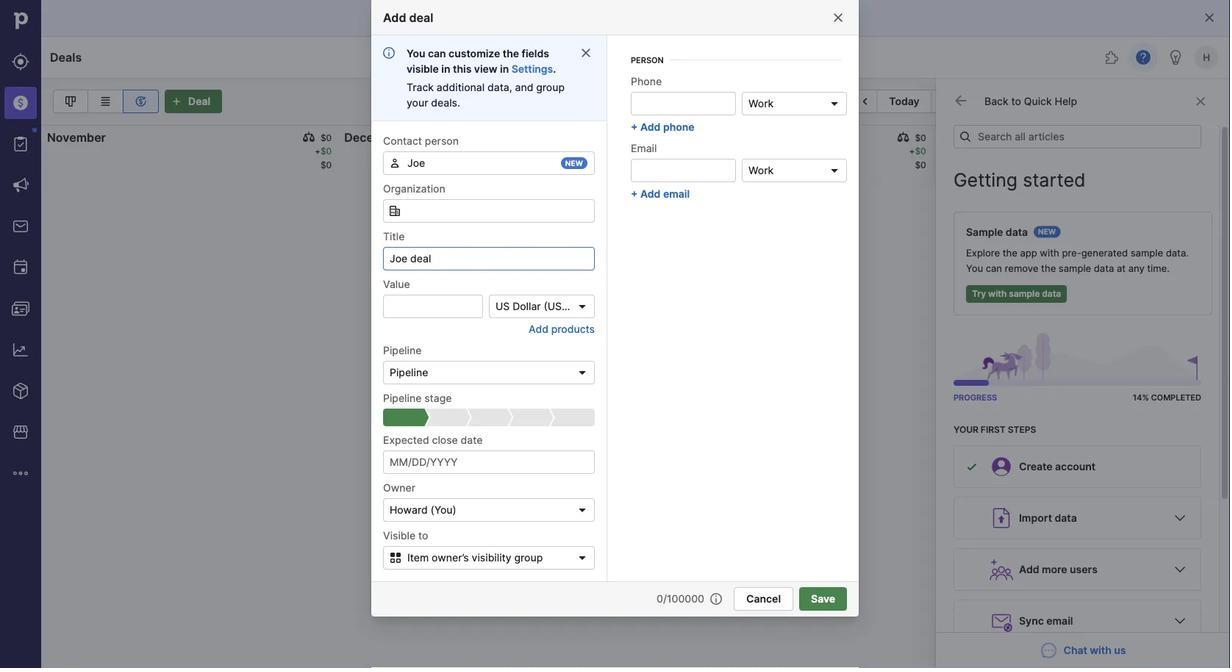 Task type: describe. For each thing, give the bounding box(es) containing it.
with inside explore the app with pre-generated sample data. you can remove the sample data at any time.
[[1040, 247, 1059, 259]]

pipeline stage
[[383, 392, 452, 404]]

time.
[[1147, 263, 1170, 274]]

sample inside try with sample data button
[[1009, 289, 1040, 299]]

february
[[939, 130, 990, 144]]

Howard (You) field
[[383, 499, 595, 522]]

2023
[[406, 130, 436, 144]]

howard (you) button
[[383, 499, 595, 522]]

with for try with sample data
[[988, 289, 1007, 299]]

us dollar (usd)
[[496, 300, 573, 313]]

work for add phone
[[749, 97, 774, 110]]

data inside explore the app with pre-generated sample data. you can remove the sample data at any time.
[[1094, 263, 1114, 274]]

at
[[1117, 263, 1126, 274]]

jump back 4 months image
[[832, 96, 850, 107]]

products image
[[12, 382, 29, 400]]

phone
[[663, 121, 695, 133]]

visibility
[[472, 552, 511, 564]]

pipeline inside popup button
[[390, 367, 428, 379]]

back to quick help
[[985, 95, 1077, 108]]

sales inbox image
[[12, 218, 29, 235]]

+ $0 $0 for february
[[1206, 146, 1224, 171]]

stage
[[424, 392, 452, 404]]

Search all articles text field
[[954, 125, 1202, 149]]

fields
[[522, 47, 549, 60]]

MM/DD/YYYY text field
[[383, 451, 595, 474]]

leads image
[[12, 53, 29, 71]]

color primary image inside pipeline button
[[990, 96, 1008, 107]]

sample
[[966, 226, 1003, 238]]

save
[[811, 593, 835, 606]]

to for back
[[1011, 95, 1021, 108]]

deals.
[[431, 96, 460, 109]]

add products
[[529, 323, 595, 335]]

+ $0 $0 for november
[[315, 146, 332, 171]]

h
[[1203, 51, 1210, 63]]

getting started
[[954, 169, 1086, 191]]

color primary inverted image
[[168, 96, 185, 107]]

chat
[[1064, 645, 1087, 657]]

deal button
[[165, 90, 222, 113]]

products
[[551, 323, 595, 335]]

list image
[[97, 93, 114, 110]]

add down email
[[640, 188, 661, 200]]

color info image
[[383, 47, 395, 59]]

more
[[1042, 564, 1067, 576]]

completed
[[1151, 393, 1202, 403]]

work button for + add phone
[[742, 92, 847, 115]]

.
[[553, 63, 556, 75]]

visible
[[383, 529, 416, 542]]

close
[[432, 434, 458, 446]]

howard
[[390, 504, 428, 517]]

expected close date
[[383, 434, 483, 446]]

quick help image
[[1135, 49, 1152, 66]]

sales assistant image
[[1167, 49, 1185, 66]]

explore
[[966, 247, 1000, 259]]

visible
[[407, 63, 439, 75]]

customize
[[449, 47, 500, 60]]

users
[[1070, 564, 1098, 576]]

contacts image
[[12, 300, 29, 318]]

dollar
[[513, 300, 541, 313]]

try with sample data
[[972, 289, 1061, 299]]

color secondary image
[[1192, 96, 1210, 107]]

import
[[1019, 512, 1052, 525]]

color primary image inside item owner's visibility group button
[[574, 552, 591, 564]]

color primary image inside pipeline button
[[1053, 96, 1071, 107]]

color positive image
[[966, 461, 978, 473]]

import data
[[1019, 512, 1077, 525]]

0 vertical spatial email
[[663, 188, 690, 200]]

app
[[1020, 247, 1037, 259]]

settings link
[[512, 63, 553, 75]]

person
[[631, 56, 664, 65]]

settings
[[512, 63, 553, 75]]

settings .
[[512, 63, 556, 75]]

1 horizontal spatial the
[[1003, 247, 1018, 259]]

data,
[[488, 81, 512, 93]]

pipeline button
[[987, 90, 1075, 113]]

+ add email
[[631, 188, 690, 200]]

more image
[[12, 465, 29, 482]]

color primary image inside item owner's visibility group button
[[387, 552, 404, 564]]

group inside track additional data, and group your deals.
[[536, 81, 565, 93]]

you can customize the fields visible in this view in
[[407, 47, 549, 75]]

try with sample data button
[[966, 285, 1067, 303]]

2024
[[691, 130, 721, 144]]

try
[[972, 289, 986, 299]]

phone
[[631, 75, 662, 88]]

visible to
[[383, 529, 428, 542]]

item
[[407, 552, 429, 564]]

us dollar (usd) button
[[489, 295, 595, 318]]

campaigns image
[[12, 176, 29, 194]]

next month image
[[935, 96, 953, 107]]

+ add phone
[[631, 121, 695, 133]]

Pipeline field
[[383, 361, 595, 385]]

owner
[[383, 482, 415, 494]]

forecast image
[[132, 93, 150, 110]]

cancel
[[746, 593, 781, 606]]

your
[[407, 96, 428, 109]]

color primary image inside us dollar (usd) "popup button"
[[576, 301, 588, 313]]

14% completed
[[1133, 393, 1202, 403]]

pipeline inside button
[[1011, 95, 1050, 108]]

work field for phone
[[742, 92, 847, 115]]

(usd)
[[544, 300, 573, 313]]

your first steps
[[954, 424, 1036, 435]]

data right import
[[1055, 512, 1077, 525]]

january 2024
[[642, 130, 721, 144]]

this
[[453, 63, 472, 75]]

2 horizontal spatial the
[[1041, 263, 1056, 274]]

previous month image
[[856, 96, 874, 107]]

pipeline button
[[383, 361, 595, 385]]

today button
[[877, 90, 932, 113]]

pre-
[[1062, 247, 1081, 259]]

expected
[[383, 434, 429, 446]]

item owner's visibility group button
[[383, 546, 595, 570]]

us
[[496, 300, 510, 313]]

account
[[1055, 461, 1096, 473]]

chat with us
[[1064, 645, 1126, 657]]

organization
[[383, 182, 445, 195]]



Task type: locate. For each thing, give the bounding box(es) containing it.
1 vertical spatial to
[[418, 529, 428, 542]]

color undefined image
[[12, 135, 29, 153]]

color primary image
[[832, 12, 844, 24], [1204, 12, 1215, 24], [580, 47, 592, 59], [990, 96, 1008, 107], [829, 98, 840, 110], [600, 132, 612, 143], [897, 132, 909, 143], [389, 157, 401, 169], [576, 367, 588, 379], [576, 504, 588, 516], [1171, 510, 1189, 527], [387, 552, 404, 564], [1171, 613, 1189, 630]]

add up email
[[640, 121, 661, 133]]

0 vertical spatial group
[[536, 81, 565, 93]]

group inside button
[[514, 552, 543, 564]]

2 vertical spatial sample
[[1009, 289, 1040, 299]]

2 vertical spatial the
[[1041, 263, 1056, 274]]

january
[[642, 130, 688, 144]]

contact
[[383, 135, 422, 147]]

2 horizontal spatial sample
[[1131, 247, 1163, 259]]

0 horizontal spatial can
[[428, 47, 446, 60]]

additional
[[437, 81, 485, 93]]

1 + $0 $0 from the left
[[315, 146, 332, 171]]

color primary image
[[1053, 96, 1071, 107], [1179, 96, 1197, 107], [1197, 96, 1215, 107], [960, 131, 971, 143], [303, 132, 315, 143], [1195, 132, 1206, 143], [829, 165, 840, 176], [389, 205, 401, 217], [576, 301, 588, 313], [574, 552, 591, 564], [1171, 561, 1189, 579], [710, 593, 722, 605]]

1 vertical spatial sample
[[1059, 263, 1091, 274]]

1 horizontal spatial email
[[1047, 615, 1073, 628]]

with
[[1040, 247, 1059, 259], [988, 289, 1007, 299], [1090, 645, 1112, 657]]

can inside explore the app with pre-generated sample data. you can remove the sample data at any time.
[[986, 263, 1002, 274]]

can down explore on the top of the page
[[986, 263, 1002, 274]]

generated
[[1081, 247, 1128, 259]]

data down explore the app with pre-generated sample data. you can remove the sample data at any time.
[[1042, 289, 1061, 299]]

the left the fields
[[503, 47, 519, 60]]

your
[[954, 424, 979, 435]]

new
[[565, 159, 583, 168]]

None field
[[383, 199, 595, 223]]

0 horizontal spatial sample
[[1009, 289, 1040, 299]]

data inside button
[[1042, 289, 1061, 299]]

1 vertical spatial email
[[1047, 615, 1073, 628]]

can up visible
[[428, 47, 446, 60]]

work button
[[742, 92, 847, 115], [742, 159, 847, 182]]

1 vertical spatial you
[[966, 263, 983, 274]]

december 2023
[[344, 130, 436, 144]]

1 horizontal spatial can
[[986, 263, 1002, 274]]

1 in from the left
[[441, 63, 450, 75]]

marketplace image
[[12, 424, 29, 441]]

you up visible
[[407, 47, 425, 60]]

deals image
[[12, 94, 29, 112]]

h button
[[1192, 43, 1221, 72]]

1 vertical spatial with
[[988, 289, 1007, 299]]

cancel button
[[734, 588, 793, 611]]

deal
[[409, 10, 433, 25]]

0 vertical spatial sample
[[1131, 247, 1163, 259]]

sync email
[[1019, 615, 1073, 628]]

with right try
[[988, 289, 1007, 299]]

with right app
[[1040, 247, 1059, 259]]

0 vertical spatial work button
[[742, 92, 847, 115]]

quick add image
[[765, 49, 783, 66]]

today
[[889, 95, 920, 108]]

2 horizontal spatial + $0 $0
[[1206, 146, 1224, 171]]

1 vertical spatial group
[[514, 552, 543, 564]]

0 vertical spatial you
[[407, 47, 425, 60]]

started
[[1023, 169, 1086, 191]]

home image
[[10, 10, 32, 32]]

add left more
[[1019, 564, 1039, 576]]

add left deal
[[383, 10, 406, 25]]

sample
[[1131, 247, 1163, 259], [1059, 263, 1091, 274], [1009, 289, 1040, 299]]

add down us dollar (usd) field
[[529, 323, 548, 335]]

the left app
[[1003, 247, 1018, 259]]

can inside "you can customize the fields visible in this view in"
[[428, 47, 446, 60]]

color primary image inside new field
[[389, 157, 401, 169]]

add more users
[[1019, 564, 1098, 576]]

14%
[[1133, 393, 1149, 403]]

first
[[981, 424, 1006, 435]]

add for add products
[[529, 323, 548, 335]]

new
[[1038, 228, 1056, 236]]

0 horizontal spatial to
[[418, 529, 428, 542]]

sample up "any"
[[1131, 247, 1163, 259]]

data.
[[1166, 247, 1189, 259]]

group right visibility
[[514, 552, 543, 564]]

2 vertical spatial with
[[1090, 645, 1112, 657]]

1 vertical spatial the
[[1003, 247, 1018, 259]]

email right sync
[[1047, 615, 1073, 628]]

$0
[[321, 133, 332, 143], [915, 133, 926, 143], [1212, 133, 1224, 143], [321, 146, 332, 157], [618, 146, 629, 157], [915, 146, 926, 157], [1212, 146, 1224, 157], [321, 160, 332, 171], [915, 160, 926, 171], [1212, 160, 1224, 171]]

data up app
[[1006, 226, 1028, 238]]

add for add deal
[[383, 10, 406, 25]]

1 horizontal spatial + $0 $0
[[909, 146, 926, 171]]

save button
[[799, 588, 847, 611]]

1 vertical spatial can
[[986, 263, 1002, 274]]

insights image
[[12, 341, 29, 359]]

+ for february
[[1206, 146, 1212, 157]]

1 work from the top
[[749, 97, 774, 110]]

in left this
[[441, 63, 450, 75]]

data down generated
[[1094, 263, 1114, 274]]

activities image
[[12, 259, 29, 276]]

2 work field from the top
[[742, 159, 847, 182]]

1 vertical spatial work
[[749, 164, 774, 177]]

person
[[425, 135, 459, 147]]

quick
[[1024, 95, 1052, 108]]

item owner's visibility group
[[407, 552, 543, 564]]

0 vertical spatial to
[[1011, 95, 1021, 108]]

2 horizontal spatial with
[[1090, 645, 1112, 657]]

in
[[441, 63, 450, 75], [500, 63, 509, 75]]

3 + $0 $0 from the left
[[1206, 146, 1224, 171]]

0 horizontal spatial you
[[407, 47, 425, 60]]

email down january 2024
[[663, 188, 690, 200]]

US Dollar (USD) field
[[489, 295, 595, 318]]

create account
[[1019, 461, 1096, 473]]

contact person
[[383, 135, 459, 147]]

november
[[47, 130, 106, 144]]

any
[[1128, 263, 1145, 274]]

1 work button from the top
[[742, 92, 847, 115]]

person button
[[619, 51, 841, 69]]

1 horizontal spatial to
[[1011, 95, 1021, 108]]

you down explore on the top of the page
[[966, 263, 983, 274]]

track
[[407, 81, 434, 93]]

track additional data, and group your deals.
[[407, 81, 565, 109]]

email
[[663, 188, 690, 200], [1047, 615, 1073, 628]]

menu item
[[0, 82, 41, 124]]

date
[[461, 434, 483, 446]]

color primary image inside "work" popup button
[[829, 165, 840, 176]]

+ for november
[[315, 146, 321, 157]]

work
[[749, 97, 774, 110], [749, 164, 774, 177]]

create
[[1019, 461, 1053, 473]]

color secondary image
[[954, 93, 968, 108]]

explore the app with pre-generated sample data. you can remove the sample data at any time.
[[966, 247, 1189, 274]]

data
[[1006, 226, 1028, 238], [1094, 263, 1114, 274], [1042, 289, 1061, 299], [1055, 512, 1077, 525]]

to up "item"
[[418, 529, 428, 542]]

0 horizontal spatial email
[[663, 188, 690, 200]]

work button for + add email
[[742, 159, 847, 182]]

+ $0 $0 for january 2024
[[909, 146, 926, 171]]

add deal
[[383, 10, 433, 25]]

None text field
[[383, 151, 595, 175], [631, 159, 736, 182], [383, 151, 595, 175], [631, 159, 736, 182]]

None text field
[[631, 92, 736, 115], [383, 199, 595, 223], [383, 247, 595, 271], [383, 295, 483, 318], [631, 92, 736, 115], [383, 199, 595, 223], [383, 247, 595, 271], [383, 295, 483, 318]]

menu
[[0, 0, 41, 668]]

group down .
[[536, 81, 565, 93]]

to right 'back'
[[1011, 95, 1021, 108]]

color primary image inside pipeline popup button
[[576, 367, 588, 379]]

1 horizontal spatial you
[[966, 263, 983, 274]]

+ for january 2024
[[909, 146, 915, 157]]

0 vertical spatial with
[[1040, 247, 1059, 259]]

0 vertical spatial can
[[428, 47, 446, 60]]

remove
[[1005, 263, 1039, 274]]

1 vertical spatial work button
[[742, 159, 847, 182]]

progress
[[954, 393, 997, 403]]

0 horizontal spatial + $0 $0
[[315, 146, 332, 171]]

2 work button from the top
[[742, 159, 847, 182]]

Search Pipedrive field
[[483, 43, 747, 72]]

work for add email
[[749, 164, 774, 177]]

getting
[[954, 169, 1018, 191]]

0 horizontal spatial the
[[503, 47, 519, 60]]

can
[[428, 47, 446, 60], [986, 263, 1002, 274]]

sample down remove
[[1009, 289, 1040, 299]]

with left us at right
[[1090, 645, 1112, 657]]

0 vertical spatial the
[[503, 47, 519, 60]]

(you)
[[431, 504, 456, 517]]

back
[[985, 95, 1009, 108]]

0 vertical spatial work field
[[742, 92, 847, 115]]

sample data
[[966, 226, 1028, 238]]

steps
[[1008, 424, 1036, 435]]

you
[[407, 47, 425, 60], [966, 263, 983, 274]]

sample down pre-
[[1059, 263, 1091, 274]]

view
[[474, 63, 497, 75]]

you inside explore the app with pre-generated sample data. you can remove the sample data at any time.
[[966, 263, 983, 274]]

2 + $0 $0 from the left
[[909, 146, 926, 171]]

in right view
[[500, 63, 509, 75]]

1 horizontal spatial in
[[500, 63, 509, 75]]

2 in from the left
[[500, 63, 509, 75]]

the
[[503, 47, 519, 60], [1003, 247, 1018, 259], [1041, 263, 1056, 274]]

jump forward 4 months image
[[959, 96, 977, 107]]

deals
[[50, 50, 82, 64]]

howard (you)
[[390, 504, 456, 517]]

1 horizontal spatial sample
[[1059, 263, 1091, 274]]

+
[[631, 121, 638, 133], [315, 146, 321, 157], [909, 146, 915, 157], [1206, 146, 1212, 157], [631, 188, 638, 200]]

1 vertical spatial work field
[[742, 159, 847, 182]]

0 vertical spatial work
[[749, 97, 774, 110]]

0/100000
[[657, 593, 704, 606]]

help
[[1055, 95, 1077, 108]]

with for chat with us
[[1090, 645, 1112, 657]]

color primary image inside howard (you) 'popup button'
[[576, 504, 588, 516]]

sync
[[1019, 615, 1044, 628]]

deal
[[188, 95, 210, 108]]

work field for email
[[742, 159, 847, 182]]

0 horizontal spatial with
[[988, 289, 1007, 299]]

pipeline image
[[62, 93, 79, 110]]

2 work from the top
[[749, 164, 774, 177]]

0 horizontal spatial in
[[441, 63, 450, 75]]

you inside "you can customize the fields visible in this view in"
[[407, 47, 425, 60]]

with inside try with sample data button
[[988, 289, 1007, 299]]

to for visible
[[418, 529, 428, 542]]

add for add more users
[[1019, 564, 1039, 576]]

new field
[[383, 151, 595, 175]]

owner's
[[432, 552, 469, 564]]

email
[[631, 142, 657, 154]]

Work field
[[742, 92, 847, 115], [742, 159, 847, 182]]

1 work field from the top
[[742, 92, 847, 115]]

the right remove
[[1041, 263, 1056, 274]]

add
[[383, 10, 406, 25], [640, 121, 661, 133], [640, 188, 661, 200], [529, 323, 548, 335], [1019, 564, 1039, 576]]

the inside "you can customize the fields visible in this view in"
[[503, 47, 519, 60]]

1 horizontal spatial with
[[1040, 247, 1059, 259]]



Task type: vqa. For each thing, say whether or not it's contained in the screenshot.
the right color secondary image
yes



